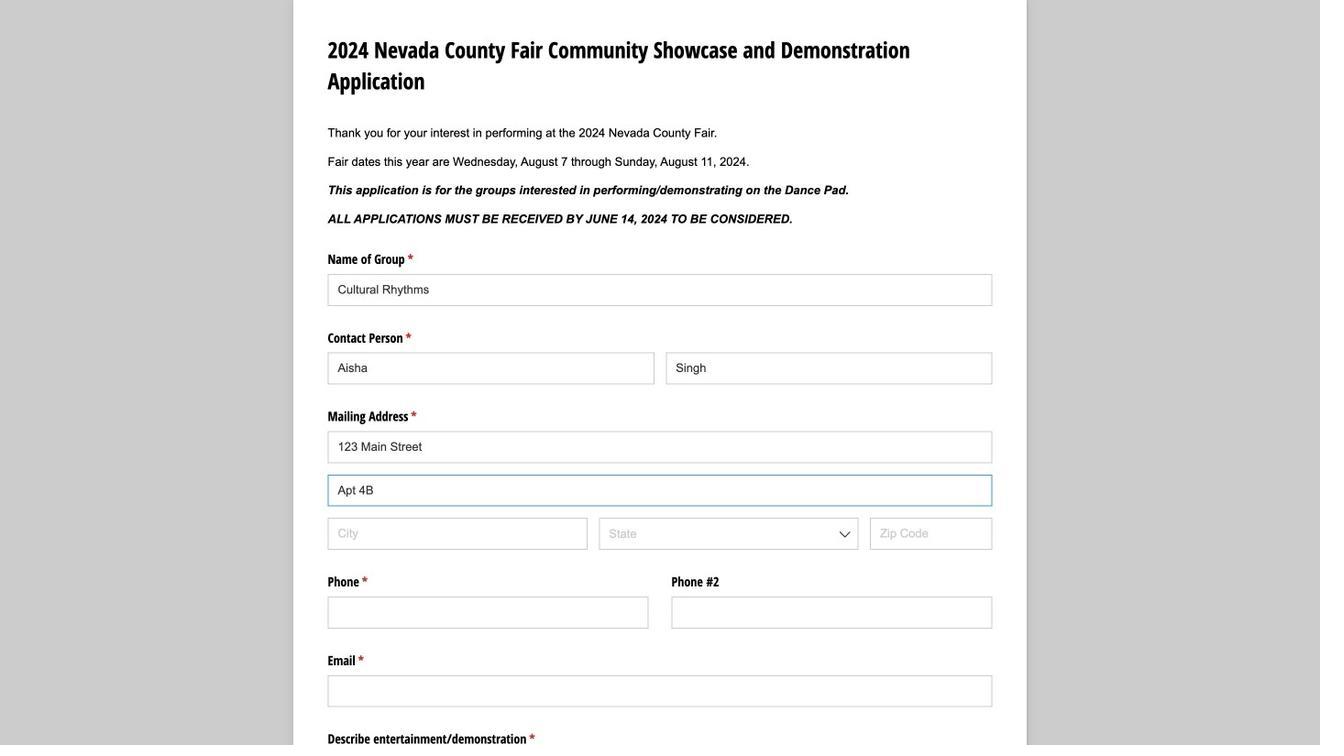 Task type: describe. For each thing, give the bounding box(es) containing it.
Address Line 1 text field
[[328, 431, 992, 463]]

First text field
[[328, 353, 654, 385]]

Address Line 2 text field
[[328, 475, 992, 507]]

Last text field
[[666, 353, 992, 385]]

City text field
[[328, 518, 587, 550]]



Task type: vqa. For each thing, say whether or not it's contained in the screenshot.
Address Line 1 text box
yes



Task type: locate. For each thing, give the bounding box(es) containing it.
State text field
[[599, 518, 859, 550]]

None text field
[[328, 597, 649, 629]]

None text field
[[328, 274, 992, 306], [672, 597, 992, 629], [328, 676, 992, 708], [328, 274, 992, 306], [672, 597, 992, 629], [328, 676, 992, 708]]

Zip Code text field
[[870, 518, 992, 550]]



